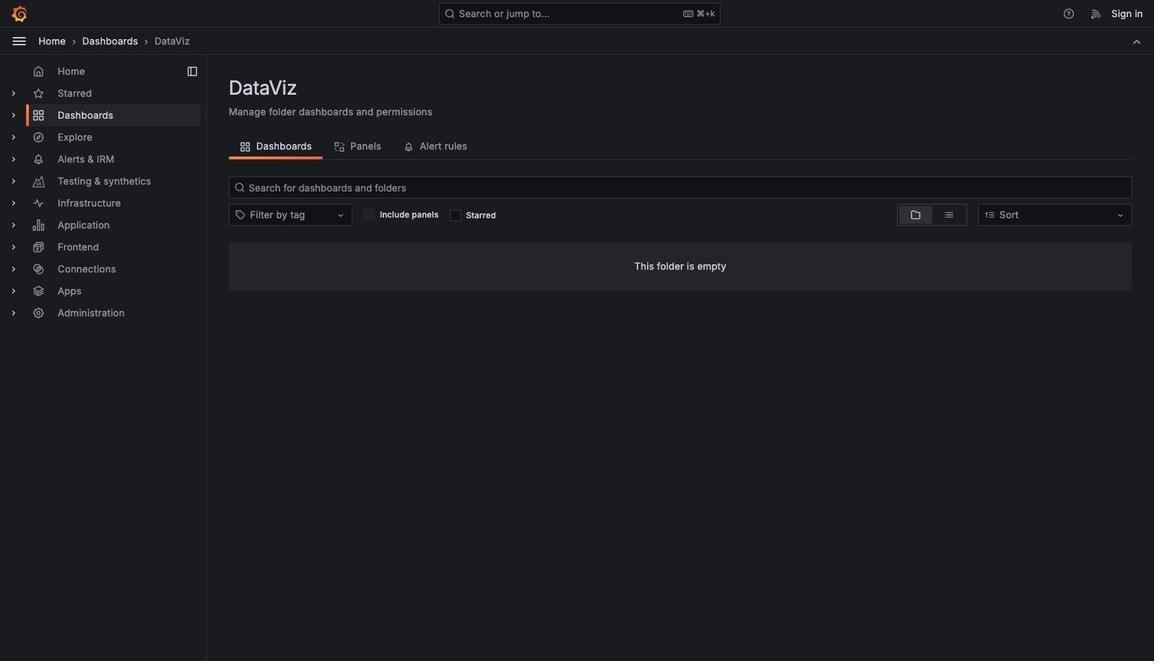 Task type: describe. For each thing, give the bounding box(es) containing it.
expand section infrastructure image
[[8, 198, 19, 209]]

close menu image
[[11, 33, 27, 49]]

navigation element
[[0, 55, 206, 335]]

tab dashboards image
[[240, 142, 251, 153]]

expand section apps image
[[8, 286, 19, 297]]

expand section explore image
[[8, 132, 19, 143]]

expand section connections image
[[8, 264, 19, 275]]

tab panels image
[[334, 142, 345, 153]]

Sort text field
[[998, 207, 1001, 223]]

Search for dashboards and folders text field
[[229, 177, 1132, 199]]

view as list image
[[943, 210, 954, 221]]

expand section testing & synthetics image
[[8, 176, 19, 187]]

expand section dashboards image
[[8, 110, 19, 121]]

news image
[[1090, 7, 1103, 20]]



Task type: vqa. For each thing, say whether or not it's contained in the screenshot.
the tag filter "text field"
yes



Task type: locate. For each thing, give the bounding box(es) containing it.
Tag filter text field
[[307, 207, 309, 223]]

tab alert rules image
[[403, 142, 414, 153]]

help image
[[1063, 7, 1075, 20]]

undock menu image
[[187, 66, 198, 77]]

expand section starred image
[[8, 88, 19, 99]]

expand section administration image
[[8, 308, 19, 319]]

view by folders image
[[910, 210, 921, 221]]

tab list
[[229, 131, 1132, 159]]

expand section frontend image
[[8, 242, 19, 253]]

option group
[[897, 204, 967, 226]]

expand section application image
[[8, 220, 19, 231]]

expand section alerts & irm image
[[8, 154, 19, 165]]

grafana image
[[11, 5, 27, 22]]



